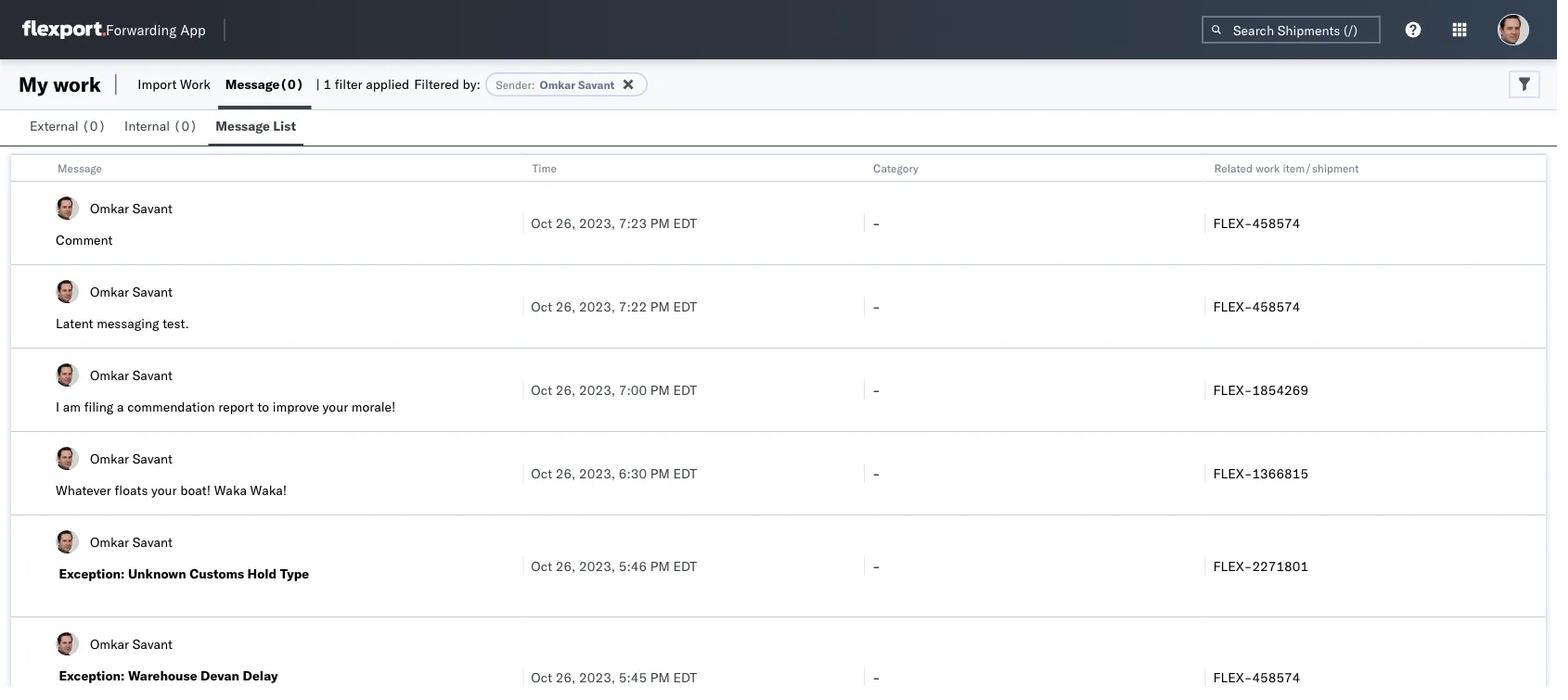 Task type: describe. For each thing, give the bounding box(es) containing it.
app
[[180, 21, 206, 39]]

external (0) button
[[22, 110, 117, 146]]

messaging
[[97, 316, 159, 332]]

work for related
[[1256, 161, 1280, 175]]

i am filing a commendation report to improve your morale!
[[56, 399, 396, 415]]

internal (0)
[[124, 118, 197, 134]]

sender
[[496, 77, 532, 91]]

edt for oct 26, 2023, 5:45 pm edt
[[673, 670, 697, 686]]

pm for 7:00
[[650, 382, 670, 398]]

type
[[280, 566, 309, 582]]

oct 26, 2023, 7:23 pm edt
[[531, 215, 697, 231]]

flex- 458574 for oct 26, 2023, 7:22 pm edt
[[1213, 298, 1301, 315]]

latent messaging test.
[[56, 316, 189, 332]]

2023, for 6:30
[[579, 465, 615, 482]]

savant down internal (0) "button"
[[132, 200, 173, 216]]

resize handle column header for related work item/shipment
[[1524, 155, 1546, 687]]

customs
[[189, 566, 244, 582]]

edt for oct 26, 2023, 6:30 pm edt
[[673, 465, 697, 482]]

pm for 7:23
[[650, 215, 670, 231]]

| 1 filter applied filtered by:
[[316, 76, 481, 92]]

oct for oct 26, 2023, 5:46 pm edt
[[531, 558, 552, 574]]

item/shipment
[[1283, 161, 1359, 175]]

2023, for 7:22
[[579, 298, 615, 315]]

omkar savant for floats
[[90, 451, 173, 467]]

am
[[63, 399, 81, 415]]

message for list
[[216, 118, 270, 134]]

message list button
[[208, 110, 303, 146]]

unknown
[[128, 566, 186, 582]]

my work
[[19, 71, 101, 97]]

(0) for internal (0)
[[173, 118, 197, 134]]

forwarding
[[106, 21, 177, 39]]

whatever
[[56, 483, 111, 499]]

commendation
[[127, 399, 215, 415]]

0 vertical spatial your
[[323, 399, 348, 415]]

1
[[323, 76, 331, 92]]

savant for test.
[[132, 284, 173, 300]]

oct 26, 2023, 7:22 pm edt
[[531, 298, 697, 315]]

forwarding app link
[[22, 20, 206, 39]]

work for my
[[53, 71, 101, 97]]

edt for oct 26, 2023, 7:00 pm edt
[[673, 382, 697, 398]]

applied
[[366, 76, 409, 92]]

internal (0) button
[[117, 110, 208, 146]]

boat!
[[180, 483, 211, 499]]

(0) for message (0)
[[280, 76, 304, 92]]

sender : omkar savant
[[496, 77, 615, 91]]

pm for 5:46
[[650, 558, 670, 574]]

26, for oct 26, 2023, 5:46 pm edt
[[556, 558, 576, 574]]

forwarding app
[[106, 21, 206, 39]]

1 vertical spatial your
[[151, 483, 177, 499]]

flex- 458574 for oct 26, 2023, 7:23 pm edt
[[1213, 215, 1301, 231]]

- for oct 26, 2023, 7:23 pm edt
[[872, 215, 880, 231]]

omkar for test.
[[90, 284, 129, 300]]

6:30
[[619, 465, 647, 482]]

exception: warehouse devan delay
[[59, 668, 278, 684]]

26, for oct 26, 2023, 7:23 pm edt
[[556, 215, 576, 231]]

related work item/shipment
[[1214, 161, 1359, 175]]

filter
[[335, 76, 362, 92]]

floats
[[115, 483, 148, 499]]

flex- for oct 26, 2023, 6:30 pm edt
[[1213, 465, 1252, 482]]

:
[[532, 77, 535, 91]]

flex- 1366815
[[1213, 465, 1309, 482]]

to
[[257, 399, 269, 415]]

test.
[[163, 316, 189, 332]]

import
[[138, 76, 177, 92]]

2023, for 7:23
[[579, 215, 615, 231]]

report
[[218, 399, 254, 415]]

improve
[[273, 399, 319, 415]]

message for (0)
[[225, 76, 280, 92]]

exception: unknown customs hold type
[[59, 566, 309, 582]]

waka!
[[250, 483, 287, 499]]

omkar for your
[[90, 451, 129, 467]]

oct 26, 2023, 6:30 pm edt
[[531, 465, 697, 482]]

edt for oct 26, 2023, 5:46 pm edt
[[673, 558, 697, 574]]

- for oct 26, 2023, 6:30 pm edt
[[872, 465, 880, 482]]

oct 26, 2023, 5:46 pm edt
[[531, 558, 697, 574]]

resize handle column header for message
[[501, 155, 523, 687]]

oct for oct 26, 2023, 5:45 pm edt
[[531, 670, 552, 686]]

pm for 6:30
[[650, 465, 670, 482]]

hold
[[247, 566, 277, 582]]

resize handle column header for category
[[1183, 155, 1205, 687]]

26, for oct 26, 2023, 7:22 pm edt
[[556, 298, 576, 315]]

flex- 1854269
[[1213, 382, 1309, 398]]

comment
[[56, 232, 113, 248]]

edt for oct 26, 2023, 7:22 pm edt
[[673, 298, 697, 315]]

Search Shipments (/) text field
[[1202, 16, 1381, 44]]

7:23
[[619, 215, 647, 231]]

resize handle column header for time
[[842, 155, 864, 687]]

savant for your
[[132, 451, 173, 467]]

flex- for oct 26, 2023, 7:22 pm edt
[[1213, 298, 1252, 315]]

morale!
[[352, 399, 396, 415]]

- for oct 26, 2023, 5:46 pm edt
[[872, 558, 880, 574]]

oct 26, 2023, 7:00 pm edt
[[531, 382, 697, 398]]



Task type: vqa. For each thing, say whether or not it's contained in the screenshot.
rightmost Is
no



Task type: locate. For each thing, give the bounding box(es) containing it.
1 resize handle column header from the left
[[501, 155, 523, 687]]

savant for devan
[[132, 636, 173, 652]]

1 flex- 458574 from the top
[[1213, 215, 1301, 231]]

omkar savant for am
[[90, 367, 173, 383]]

omkar savant for unknown
[[90, 534, 173, 550]]

5 - from the top
[[872, 558, 880, 574]]

(0) right external on the left top of page
[[82, 118, 106, 134]]

5 pm from the top
[[650, 558, 670, 574]]

savant up commendation at the left of the page
[[132, 367, 173, 383]]

26, left 7:22
[[556, 298, 576, 315]]

26, for oct 26, 2023, 6:30 pm edt
[[556, 465, 576, 482]]

oct for oct 26, 2023, 7:22 pm edt
[[531, 298, 552, 315]]

edt right 7:00
[[673, 382, 697, 398]]

my
[[19, 71, 48, 97]]

2 edt from the top
[[673, 298, 697, 315]]

oct for oct 26, 2023, 6:30 pm edt
[[531, 465, 552, 482]]

3 pm from the top
[[650, 382, 670, 398]]

1 omkar savant from the top
[[90, 200, 173, 216]]

pm right 7:22
[[650, 298, 670, 315]]

6 edt from the top
[[673, 670, 697, 686]]

2023, for 5:46
[[579, 558, 615, 574]]

0 horizontal spatial your
[[151, 483, 177, 499]]

pm right 7:23
[[650, 215, 670, 231]]

pm right 5:46
[[650, 558, 670, 574]]

whatever floats your boat! waka waka!
[[56, 483, 287, 499]]

2 flex- 458574 from the top
[[1213, 298, 1301, 315]]

26, left 5:45
[[556, 670, 576, 686]]

(0) inside "button"
[[173, 118, 197, 134]]

458574 for oct 26, 2023, 7:23 pm edt
[[1252, 215, 1301, 231]]

work right related
[[1256, 161, 1280, 175]]

1 flex- from the top
[[1213, 215, 1252, 231]]

2023, left 7:00
[[579, 382, 615, 398]]

your left morale!
[[323, 399, 348, 415]]

external
[[30, 118, 78, 134]]

4 edt from the top
[[673, 465, 697, 482]]

flexport. image
[[22, 20, 106, 39]]

0 vertical spatial work
[[53, 71, 101, 97]]

work up "external (0)"
[[53, 71, 101, 97]]

pm right 7:00
[[650, 382, 670, 398]]

exception: for exception: warehouse devan delay
[[59, 668, 125, 684]]

2 vertical spatial message
[[58, 161, 102, 175]]

1 458574 from the top
[[1252, 215, 1301, 231]]

0 vertical spatial 458574
[[1252, 215, 1301, 231]]

3 flex- from the top
[[1213, 382, 1252, 398]]

26, left 7:00
[[556, 382, 576, 398]]

4 - from the top
[[872, 465, 880, 482]]

2023, for 7:00
[[579, 382, 615, 398]]

2 vertical spatial 458574
[[1252, 670, 1301, 686]]

6 - from the top
[[872, 670, 880, 686]]

1 horizontal spatial your
[[323, 399, 348, 415]]

savant for filing
[[132, 367, 173, 383]]

import work
[[138, 76, 211, 92]]

1 vertical spatial flex- 458574
[[1213, 298, 1301, 315]]

2 2023, from the top
[[579, 298, 615, 315]]

1 horizontal spatial (0)
[[173, 118, 197, 134]]

oct
[[531, 215, 552, 231], [531, 298, 552, 315], [531, 382, 552, 398], [531, 465, 552, 482], [531, 558, 552, 574], [531, 670, 552, 686]]

1854269
[[1252, 382, 1309, 398]]

flex- for oct 26, 2023, 5:46 pm edt
[[1213, 558, 1252, 574]]

2023, left 6:30
[[579, 465, 615, 482]]

omkar for devan
[[90, 636, 129, 652]]

latent
[[56, 316, 93, 332]]

6 flex- from the top
[[1213, 670, 1252, 686]]

omkar savant
[[90, 200, 173, 216], [90, 284, 173, 300], [90, 367, 173, 383], [90, 451, 173, 467], [90, 534, 173, 550], [90, 636, 173, 652]]

work
[[53, 71, 101, 97], [1256, 161, 1280, 175]]

6 oct from the top
[[531, 670, 552, 686]]

filtered
[[414, 76, 459, 92]]

4 26, from the top
[[556, 465, 576, 482]]

5 omkar savant from the top
[[90, 534, 173, 550]]

(0)
[[280, 76, 304, 92], [82, 118, 106, 134], [173, 118, 197, 134]]

omkar savant for warehouse
[[90, 636, 173, 652]]

omkar up filing
[[90, 367, 129, 383]]

5 2023, from the top
[[579, 558, 615, 574]]

savant up the unknown
[[132, 534, 173, 550]]

savant up the warehouse
[[132, 636, 173, 652]]

omkar savant up a on the bottom left of page
[[90, 367, 173, 383]]

message left list
[[216, 118, 270, 134]]

exception: left the warehouse
[[59, 668, 125, 684]]

2023, for 5:45
[[579, 670, 615, 686]]

4 pm from the top
[[650, 465, 670, 482]]

savant up test.
[[132, 284, 173, 300]]

5:45
[[619, 670, 647, 686]]

flex- 458574
[[1213, 215, 1301, 231], [1213, 298, 1301, 315], [1213, 670, 1301, 686]]

2 vertical spatial flex- 458574
[[1213, 670, 1301, 686]]

message up message list
[[225, 76, 280, 92]]

1 - from the top
[[872, 215, 880, 231]]

0 vertical spatial message
[[225, 76, 280, 92]]

2 resize handle column header from the left
[[842, 155, 864, 687]]

2023, left 7:23
[[579, 215, 615, 231]]

warehouse
[[128, 668, 197, 684]]

oct left 6:30
[[531, 465, 552, 482]]

devan
[[201, 668, 239, 684]]

3 - from the top
[[872, 382, 880, 398]]

flex- 458574 for oct 26, 2023, 5:45 pm edt
[[1213, 670, 1301, 686]]

a
[[117, 399, 124, 415]]

pm right 6:30
[[650, 465, 670, 482]]

(0) inside button
[[82, 118, 106, 134]]

oct 26, 2023, 5:45 pm edt
[[531, 670, 697, 686]]

1366815
[[1252, 465, 1309, 482]]

6 26, from the top
[[556, 670, 576, 686]]

- for oct 26, 2023, 5:45 pm edt
[[872, 670, 880, 686]]

message down external (0) button at left
[[58, 161, 102, 175]]

1 26, from the top
[[556, 215, 576, 231]]

internal
[[124, 118, 170, 134]]

oct left 5:46
[[531, 558, 552, 574]]

1 oct from the top
[[531, 215, 552, 231]]

3 26, from the top
[[556, 382, 576, 398]]

2 omkar savant from the top
[[90, 284, 173, 300]]

458574 for oct 26, 2023, 5:45 pm edt
[[1252, 670, 1301, 686]]

1 2023, from the top
[[579, 215, 615, 231]]

omkar savant up messaging
[[90, 284, 173, 300]]

7:00
[[619, 382, 647, 398]]

edt right 5:45
[[673, 670, 697, 686]]

2 26, from the top
[[556, 298, 576, 315]]

list
[[273, 118, 296, 134]]

3 edt from the top
[[673, 382, 697, 398]]

pm right 5:45
[[650, 670, 670, 686]]

7:22
[[619, 298, 647, 315]]

import work button
[[130, 59, 218, 110]]

5:46
[[619, 558, 647, 574]]

omkar savant up the comment
[[90, 200, 173, 216]]

savant right :
[[578, 77, 615, 91]]

1 exception: from the top
[[59, 566, 125, 582]]

1 edt from the top
[[673, 215, 697, 231]]

1 vertical spatial 458574
[[1252, 298, 1301, 315]]

flex- for oct 26, 2023, 7:00 pm edt
[[1213, 382, 1252, 398]]

458574 for oct 26, 2023, 7:22 pm edt
[[1252, 298, 1301, 315]]

3 flex- 458574 from the top
[[1213, 670, 1301, 686]]

pm for 5:45
[[650, 670, 670, 686]]

pm
[[650, 215, 670, 231], [650, 298, 670, 315], [650, 382, 670, 398], [650, 465, 670, 482], [650, 558, 670, 574], [650, 670, 670, 686]]

pm for 7:22
[[650, 298, 670, 315]]

26, left 6:30
[[556, 465, 576, 482]]

omkar savant up the unknown
[[90, 534, 173, 550]]

1 vertical spatial exception:
[[59, 668, 125, 684]]

5 26, from the top
[[556, 558, 576, 574]]

oct for oct 26, 2023, 7:23 pm edt
[[531, 215, 552, 231]]

458574
[[1252, 215, 1301, 231], [1252, 298, 1301, 315], [1252, 670, 1301, 686]]

26, down time
[[556, 215, 576, 231]]

2023, left 7:22
[[579, 298, 615, 315]]

|
[[316, 76, 320, 92]]

your
[[323, 399, 348, 415], [151, 483, 177, 499]]

omkar savant for messaging
[[90, 284, 173, 300]]

0 horizontal spatial (0)
[[82, 118, 106, 134]]

exception: left the unknown
[[59, 566, 125, 582]]

26, left 5:46
[[556, 558, 576, 574]]

omkar right :
[[540, 77, 575, 91]]

omkar for filing
[[90, 367, 129, 383]]

savant up the whatever floats your boat! waka waka!
[[132, 451, 173, 467]]

(0) left '|'
[[280, 76, 304, 92]]

2 flex- from the top
[[1213, 298, 1252, 315]]

0 vertical spatial flex- 458574
[[1213, 215, 1301, 231]]

exception: for exception: unknown customs hold type
[[59, 566, 125, 582]]

6 2023, from the top
[[579, 670, 615, 686]]

2023, left 5:45
[[579, 670, 615, 686]]

2 pm from the top
[[650, 298, 670, 315]]

omkar for customs
[[90, 534, 129, 550]]

6 pm from the top
[[650, 670, 670, 686]]

oct for oct 26, 2023, 7:00 pm edt
[[531, 382, 552, 398]]

edt
[[673, 215, 697, 231], [673, 298, 697, 315], [673, 382, 697, 398], [673, 465, 697, 482], [673, 558, 697, 574], [673, 670, 697, 686]]

savant
[[578, 77, 615, 91], [132, 200, 173, 216], [132, 284, 173, 300], [132, 367, 173, 383], [132, 451, 173, 467], [132, 534, 173, 550], [132, 636, 173, 652]]

26, for oct 26, 2023, 7:00 pm edt
[[556, 382, 576, 398]]

message inside button
[[216, 118, 270, 134]]

oct left 7:22
[[531, 298, 552, 315]]

i
[[56, 399, 60, 415]]

message (0)
[[225, 76, 304, 92]]

edt for oct 26, 2023, 7:23 pm edt
[[673, 215, 697, 231]]

oct left 7:00
[[531, 382, 552, 398]]

0 vertical spatial exception:
[[59, 566, 125, 582]]

6 omkar savant from the top
[[90, 636, 173, 652]]

4 oct from the top
[[531, 465, 552, 482]]

(0) for external (0)
[[82, 118, 106, 134]]

time
[[532, 161, 557, 175]]

2023,
[[579, 215, 615, 231], [579, 298, 615, 315], [579, 382, 615, 398], [579, 465, 615, 482], [579, 558, 615, 574], [579, 670, 615, 686]]

omkar up the floats
[[90, 451, 129, 467]]

0 horizontal spatial work
[[53, 71, 101, 97]]

5 flex- from the top
[[1213, 558, 1252, 574]]

work
[[180, 76, 211, 92]]

omkar up latent messaging test.
[[90, 284, 129, 300]]

omkar up the warehouse
[[90, 636, 129, 652]]

related
[[1214, 161, 1253, 175]]

5 oct from the top
[[531, 558, 552, 574]]

omkar savant up the floats
[[90, 451, 173, 467]]

your left boat! on the bottom left of page
[[151, 483, 177, 499]]

delay
[[243, 668, 278, 684]]

3 omkar savant from the top
[[90, 367, 173, 383]]

3 oct from the top
[[531, 382, 552, 398]]

omkar up the comment
[[90, 200, 129, 216]]

flex- 2271801
[[1213, 558, 1309, 574]]

message list
[[216, 118, 296, 134]]

omkar
[[540, 77, 575, 91], [90, 200, 129, 216], [90, 284, 129, 300], [90, 367, 129, 383], [90, 451, 129, 467], [90, 534, 129, 550], [90, 636, 129, 652]]

4 resize handle column header from the left
[[1524, 155, 1546, 687]]

message
[[225, 76, 280, 92], [216, 118, 270, 134], [58, 161, 102, 175]]

- for oct 26, 2023, 7:22 pm edt
[[872, 298, 880, 315]]

1 horizontal spatial work
[[1256, 161, 1280, 175]]

resize handle column header
[[501, 155, 523, 687], [842, 155, 864, 687], [1183, 155, 1205, 687], [1524, 155, 1546, 687]]

external (0)
[[30, 118, 106, 134]]

1 vertical spatial work
[[1256, 161, 1280, 175]]

4 omkar savant from the top
[[90, 451, 173, 467]]

26,
[[556, 215, 576, 231], [556, 298, 576, 315], [556, 382, 576, 398], [556, 465, 576, 482], [556, 558, 576, 574], [556, 670, 576, 686]]

exception:
[[59, 566, 125, 582], [59, 668, 125, 684]]

filing
[[84, 399, 114, 415]]

flex-
[[1213, 215, 1252, 231], [1213, 298, 1252, 315], [1213, 382, 1252, 398], [1213, 465, 1252, 482], [1213, 558, 1252, 574], [1213, 670, 1252, 686]]

1 vertical spatial message
[[216, 118, 270, 134]]

by:
[[463, 76, 481, 92]]

5 edt from the top
[[673, 558, 697, 574]]

oct left 5:45
[[531, 670, 552, 686]]

2 458574 from the top
[[1252, 298, 1301, 315]]

4 2023, from the top
[[579, 465, 615, 482]]

-
[[872, 215, 880, 231], [872, 298, 880, 315], [872, 382, 880, 398], [872, 465, 880, 482], [872, 558, 880, 574], [872, 670, 880, 686]]

3 458574 from the top
[[1252, 670, 1301, 686]]

savant for customs
[[132, 534, 173, 550]]

omkar down the floats
[[90, 534, 129, 550]]

2023, left 5:46
[[579, 558, 615, 574]]

2 exception: from the top
[[59, 668, 125, 684]]

1 pm from the top
[[650, 215, 670, 231]]

2 horizontal spatial (0)
[[280, 76, 304, 92]]

- for oct 26, 2023, 7:00 pm edt
[[872, 382, 880, 398]]

category
[[873, 161, 918, 175]]

edt right 6:30
[[673, 465, 697, 482]]

omkar savant up the warehouse
[[90, 636, 173, 652]]

26, for oct 26, 2023, 5:45 pm edt
[[556, 670, 576, 686]]

3 2023, from the top
[[579, 382, 615, 398]]

flex- for oct 26, 2023, 7:23 pm edt
[[1213, 215, 1252, 231]]

edt right 7:22
[[673, 298, 697, 315]]

4 flex- from the top
[[1213, 465, 1252, 482]]

waka
[[214, 483, 247, 499]]

edt right 7:23
[[673, 215, 697, 231]]

2 oct from the top
[[531, 298, 552, 315]]

flex- for oct 26, 2023, 5:45 pm edt
[[1213, 670, 1252, 686]]

(0) right internal
[[173, 118, 197, 134]]

edt right 5:46
[[673, 558, 697, 574]]

3 resize handle column header from the left
[[1183, 155, 1205, 687]]

2 - from the top
[[872, 298, 880, 315]]

2271801
[[1252, 558, 1309, 574]]

oct down time
[[531, 215, 552, 231]]



